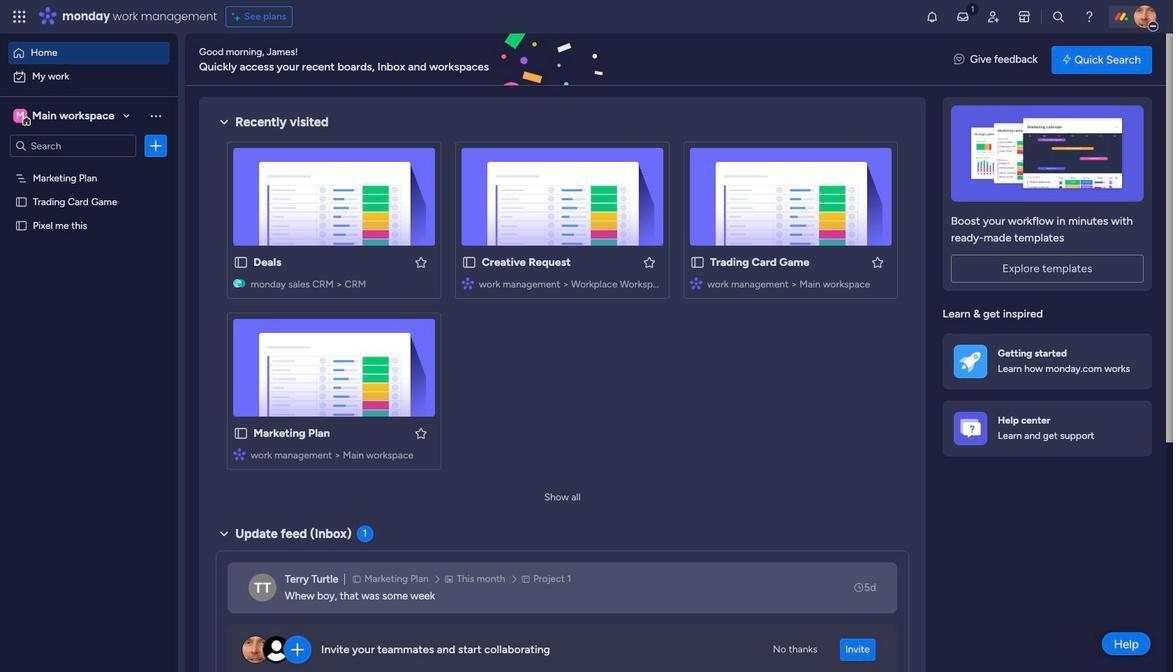 Task type: vqa. For each thing, say whether or not it's contained in the screenshot.
v2 search Image
no



Task type: describe. For each thing, give the bounding box(es) containing it.
options image
[[149, 139, 163, 153]]

v2 bolt switch image
[[1063, 52, 1071, 67]]

1 element
[[357, 526, 373, 543]]

workspace image
[[13, 108, 27, 124]]

0 vertical spatial option
[[8, 42, 170, 64]]

public board image for first add to favorites image from the right
[[690, 255, 705, 270]]

public board image for leftmost add to favorites icon
[[233, 426, 249, 441]]

public board image for rightmost add to favorites icon
[[462, 255, 477, 270]]

invite members image
[[987, 10, 1001, 24]]

close update feed (inbox) image
[[216, 526, 233, 543]]

monday marketplace image
[[1017, 10, 1031, 24]]

close recently visited image
[[216, 114, 233, 131]]

public board image for 2nd add to favorites image from right
[[233, 255, 249, 270]]

terry turtle image
[[249, 574, 277, 602]]

0 vertical spatial public board image
[[15, 195, 28, 208]]

0 horizontal spatial add to favorites image
[[414, 426, 428, 440]]

update feed image
[[956, 10, 970, 24]]

1 vertical spatial option
[[8, 66, 170, 88]]

workspace selection element
[[13, 108, 117, 126]]

search everything image
[[1052, 10, 1066, 24]]

Search in workspace field
[[29, 138, 117, 154]]

workspace options image
[[149, 109, 163, 123]]



Task type: locate. For each thing, give the bounding box(es) containing it.
1 horizontal spatial add to favorites image
[[871, 255, 885, 269]]

2 vertical spatial public board image
[[233, 426, 249, 441]]

1 horizontal spatial add to favorites image
[[642, 255, 656, 269]]

1 horizontal spatial public board image
[[233, 255, 249, 270]]

2 vertical spatial option
[[0, 165, 178, 168]]

add to favorites image
[[414, 255, 428, 269], [871, 255, 885, 269]]

0 horizontal spatial public board image
[[15, 195, 28, 208]]

1 add to favorites image from the left
[[414, 255, 428, 269]]

notifications image
[[925, 10, 939, 24]]

2 horizontal spatial public board image
[[690, 255, 705, 270]]

add to favorites image
[[642, 255, 656, 269], [414, 426, 428, 440]]

public board image
[[15, 219, 28, 232], [233, 255, 249, 270], [462, 255, 477, 270]]

help image
[[1082, 10, 1096, 24]]

0 horizontal spatial public board image
[[15, 219, 28, 232]]

1 horizontal spatial public board image
[[233, 426, 249, 441]]

1 vertical spatial public board image
[[690, 255, 705, 270]]

v2 user feedback image
[[954, 52, 965, 68]]

list box
[[0, 163, 178, 426]]

2 add to favorites image from the left
[[871, 255, 885, 269]]

public board image
[[15, 195, 28, 208], [690, 255, 705, 270], [233, 426, 249, 441]]

2 horizontal spatial public board image
[[462, 255, 477, 270]]

help center element
[[943, 401, 1152, 456]]

getting started element
[[943, 333, 1152, 389]]

select product image
[[13, 10, 27, 24]]

quick search results list box
[[216, 131, 909, 487]]

james peterson image
[[1134, 6, 1156, 28]]

0 vertical spatial add to favorites image
[[642, 255, 656, 269]]

0 horizontal spatial add to favorites image
[[414, 255, 428, 269]]

option
[[8, 42, 170, 64], [8, 66, 170, 88], [0, 165, 178, 168]]

templates image image
[[955, 105, 1140, 202]]

see plans image
[[232, 9, 244, 24]]

1 vertical spatial add to favorites image
[[414, 426, 428, 440]]

1 image
[[967, 1, 979, 16]]



